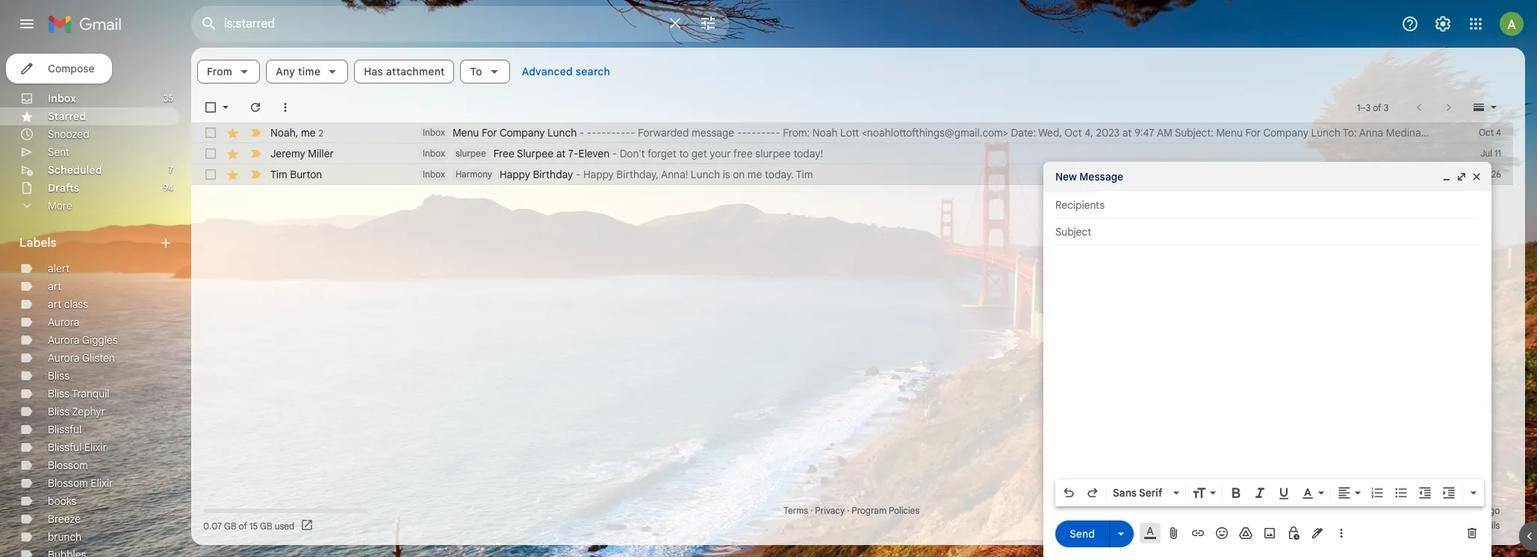 Task type: describe. For each thing, give the bounding box(es) containing it.
2 for from the left
[[1245, 126, 1261, 140]]

labels heading
[[19, 236, 158, 251]]

blissful elixir
[[48, 441, 107, 455]]

eleven
[[578, 147, 610, 161]]

0 horizontal spatial me
[[301, 126, 316, 139]]

,
[[296, 126, 298, 139]]

from
[[207, 65, 232, 78]]

11
[[1495, 148, 1501, 159]]

attachment
[[386, 65, 445, 78]]

account
[[1370, 506, 1403, 517]]

serif
[[1139, 487, 1162, 500]]

glisten
[[82, 352, 115, 365]]

indent more ‪(⌘])‬ image
[[1442, 486, 1456, 501]]

oct 4
[[1479, 127, 1501, 138]]

refresh image
[[248, 100, 263, 115]]

any time button
[[266, 60, 348, 84]]

0 vertical spatial at
[[1122, 126, 1132, 140]]

compose button
[[6, 54, 112, 84]]

noah , me 2
[[270, 126, 323, 139]]

bulleted list ‪(⌘⇧8)‬ image
[[1394, 486, 1409, 501]]

blissful elixir link
[[48, 441, 107, 455]]

privacy link
[[815, 506, 845, 517]]

2023
[[1096, 126, 1120, 140]]

drafts
[[48, 181, 79, 195]]

jul 11
[[1481, 148, 1501, 159]]

toggle split pane mode image
[[1471, 100, 1486, 115]]

to
[[679, 147, 689, 161]]

redo ‪(⌘y)‬ image
[[1085, 486, 1100, 501]]

bliss for bliss zephyr
[[48, 406, 69, 419]]

sans serif
[[1113, 487, 1162, 500]]

bliss zephyr link
[[48, 406, 105, 419]]

art class link
[[48, 298, 88, 311]]

ago
[[1485, 506, 1500, 517]]

birthday
[[533, 168, 573, 181]]

art class
[[48, 298, 88, 311]]

none checkbox inside main content
[[203, 125, 218, 140]]

0.07
[[203, 521, 222, 532]]

row containing noah
[[191, 122, 1537, 143]]

from button
[[197, 60, 260, 84]]

blossom for blossom elixir
[[48, 477, 88, 491]]

1 vertical spatial of
[[239, 521, 247, 532]]

1 tim from the left
[[270, 168, 287, 181]]

to:
[[1343, 126, 1357, 140]]

1 horizontal spatial lunch
[[691, 168, 720, 181]]

program
[[852, 506, 887, 517]]

aurora glisten link
[[48, 352, 115, 365]]

26
[[1491, 169, 1501, 180]]

italic ‪(⌘i)‬ image
[[1253, 486, 1267, 501]]

minutes
[[1450, 506, 1482, 517]]

is
[[723, 168, 730, 181]]

Message Body text field
[[1055, 253, 1480, 476]]

program policies link
[[852, 506, 920, 517]]

insert emoji ‪(⌘⇧2)‬ image
[[1214, 527, 1229, 542]]

1 company from the left
[[500, 126, 545, 140]]

Search mail text field
[[224, 16, 657, 31]]

aurora glisten
[[48, 352, 115, 365]]

0 horizontal spatial oct
[[1065, 126, 1082, 140]]

main menu image
[[18, 15, 36, 33]]

bliss for bliss link
[[48, 370, 69, 383]]

settings image
[[1434, 15, 1452, 33]]

more options image
[[1337, 527, 1346, 542]]

burton
[[290, 168, 322, 181]]

94
[[163, 182, 173, 193]]

–
[[1360, 102, 1366, 113]]

more send options image
[[1114, 527, 1129, 542]]

2 horizontal spatial lunch
[[1311, 126, 1341, 140]]

1 – 3 of 3
[[1357, 102, 1389, 113]]

elixir for blossom elixir
[[91, 477, 113, 491]]

snoozed link
[[48, 128, 89, 141]]

inbox left harmony
[[423, 169, 445, 180]]

time
[[298, 65, 321, 78]]

wed,
[[1038, 126, 1062, 140]]

art for art link
[[48, 280, 61, 294]]

1 · from the left
[[810, 506, 813, 517]]

scheduled link
[[48, 164, 102, 177]]

advanced search
[[522, 65, 610, 78]]

insert signature image
[[1310, 527, 1325, 542]]

underline ‪(⌘u)‬ image
[[1276, 487, 1291, 502]]

formatting options toolbar
[[1055, 480, 1484, 507]]

subject:
[[1175, 126, 1214, 140]]

close image
[[1471, 171, 1483, 183]]

jun 26
[[1474, 169, 1501, 180]]

tim burton
[[270, 168, 322, 181]]

7
[[169, 164, 173, 176]]

get
[[691, 147, 707, 161]]

scheduled
[[48, 164, 102, 177]]

art link
[[48, 280, 61, 294]]

send button
[[1055, 521, 1109, 548]]

blossom elixir link
[[48, 477, 113, 491]]

sans
[[1113, 487, 1137, 500]]

numbered list ‪(⌘⇧7)‬ image
[[1370, 486, 1385, 501]]

inbox link
[[48, 92, 76, 105]]

2 tim from the left
[[796, 168, 813, 181]]

more image
[[278, 100, 293, 115]]

bold ‪(⌘b)‬ image
[[1229, 486, 1244, 501]]

bliss zephyr
[[48, 406, 105, 419]]

1 happy from the left
[[500, 168, 530, 181]]

bliss link
[[48, 370, 69, 383]]

2 · from the left
[[847, 506, 849, 517]]

7-
[[568, 147, 579, 161]]

any
[[276, 65, 295, 78]]

pop out image
[[1456, 171, 1468, 183]]

alert
[[48, 262, 70, 276]]

toggle confidential mode image
[[1286, 527, 1301, 542]]

compose
[[48, 62, 94, 75]]

last
[[1351, 506, 1368, 517]]

aurora giggles
[[48, 334, 118, 347]]

send
[[1070, 528, 1095, 541]]

jeremy miller
[[270, 147, 334, 161]]

31
[[1440, 506, 1448, 517]]

miller
[[308, 147, 334, 161]]

row containing tim burton
[[191, 164, 1513, 185]]

aurora for aurora giggles
[[48, 334, 79, 347]]

sans serif option
[[1110, 486, 1170, 501]]

more button
[[0, 197, 179, 215]]

1 horizontal spatial oct
[[1479, 127, 1494, 138]]

drafts link
[[48, 181, 79, 195]]

undo ‪(⌘z)‬ image
[[1061, 486, 1076, 501]]

insert files using drive image
[[1238, 527, 1253, 542]]

has attachment
[[364, 65, 445, 78]]

2 3 from the left
[[1384, 102, 1389, 113]]

row containing jeremy miller
[[191, 143, 1513, 164]]



Task type: locate. For each thing, give the bounding box(es) containing it.
more formatting options image
[[1466, 486, 1481, 501]]

gb
[[224, 521, 236, 532], [260, 521, 272, 532]]

2 art from the top
[[48, 298, 61, 311]]

aurora up bliss link
[[48, 352, 79, 365]]

<medinaanna1994@gma
[[1424, 126, 1537, 140]]

zephyr
[[72, 406, 105, 419]]

· right privacy
[[847, 506, 849, 517]]

at
[[1122, 126, 1132, 140], [556, 147, 566, 161]]

2
[[319, 127, 323, 139]]

2 blissful from the top
[[48, 441, 82, 455]]

1 horizontal spatial slurpee
[[755, 147, 791, 161]]

1 aurora from the top
[[48, 316, 79, 329]]

blossom elixir
[[48, 477, 113, 491]]

3
[[1366, 102, 1371, 113], [1384, 102, 1389, 113]]

0 horizontal spatial happy
[[500, 168, 530, 181]]

1 vertical spatial at
[[556, 147, 566, 161]]

for
[[482, 126, 497, 140], [1245, 126, 1261, 140]]

inbox up starred at the top of the page
[[48, 92, 76, 105]]

slurpee up today.
[[755, 147, 791, 161]]

1 vertical spatial blossom
[[48, 477, 88, 491]]

3 right –
[[1384, 102, 1389, 113]]

support image
[[1401, 15, 1419, 33]]

happy birthday - happy birthday, anna! lunch is on me today. tim
[[500, 168, 813, 181]]

new
[[1055, 170, 1077, 184]]

noah up the jeremy
[[270, 126, 296, 139]]

0 vertical spatial bliss
[[48, 370, 69, 383]]

privacy
[[815, 506, 845, 517]]

footer
[[191, 504, 1513, 534]]

None search field
[[191, 6, 729, 42]]

1 blossom from the top
[[48, 459, 88, 473]]

books
[[48, 495, 77, 509]]

blissful for blissful elixir
[[48, 441, 82, 455]]

of
[[1373, 102, 1381, 113], [239, 521, 247, 532]]

art down the alert
[[48, 280, 61, 294]]

2 row from the top
[[191, 143, 1513, 164]]

gb right 15
[[260, 521, 272, 532]]

jun
[[1474, 169, 1489, 180]]

used
[[275, 521, 295, 532]]

lunch left to:
[[1311, 126, 1341, 140]]

happy
[[500, 168, 530, 181], [583, 168, 614, 181]]

inbox menu for company lunch - ---------- forwarded message --------- from: noah lott <noahlottofthings@gmail.com> date: wed, oct 4, 2023 at 9:47 am subject: menu for company lunch to: anna medina <medinaanna1994@gma
[[423, 126, 1537, 140]]

1 vertical spatial art
[[48, 298, 61, 311]]

bliss down bliss link
[[48, 388, 69, 401]]

0 horizontal spatial of
[[239, 521, 247, 532]]

1 horizontal spatial 3
[[1384, 102, 1389, 113]]

slurpee
[[517, 147, 554, 161]]

2 vertical spatial bliss
[[48, 406, 69, 419]]

discard draft ‪(⌘⇧d)‬ image
[[1465, 527, 1480, 542]]

advanced search button
[[516, 58, 616, 85]]

follow link to manage storage image
[[300, 519, 315, 534]]

lunch
[[547, 126, 577, 140], [1311, 126, 1341, 140], [691, 168, 720, 181]]

elixir for blissful elixir
[[84, 441, 107, 455]]

starred
[[48, 110, 86, 123]]

0 horizontal spatial ·
[[810, 506, 813, 517]]

am
[[1157, 126, 1173, 140]]

insert link ‪(⌘k)‬ image
[[1191, 527, 1206, 542]]

slurpee
[[755, 147, 791, 161], [456, 148, 486, 159]]

harmony
[[456, 169, 492, 180]]

last account activity: 31 minutes ago details
[[1351, 506, 1500, 532]]

2 bliss from the top
[[48, 388, 69, 401]]

clear search image
[[660, 8, 690, 38]]

0 vertical spatial me
[[301, 126, 316, 139]]

4
[[1496, 127, 1501, 138]]

aurora giggles link
[[48, 334, 118, 347]]

blissful down blissful link on the bottom left of page
[[48, 441, 82, 455]]

oct left 4,
[[1065, 126, 1082, 140]]

0 horizontal spatial company
[[500, 126, 545, 140]]

menu
[[453, 126, 479, 140], [1216, 126, 1243, 140]]

2 blossom from the top
[[48, 477, 88, 491]]

2 aurora from the top
[[48, 334, 79, 347]]

1 for from the left
[[482, 126, 497, 140]]

0 horizontal spatial gb
[[224, 521, 236, 532]]

15
[[249, 521, 258, 532]]

medina
[[1386, 126, 1421, 140]]

Subject field
[[1055, 225, 1480, 240]]

0 horizontal spatial tim
[[270, 168, 287, 181]]

4,
[[1085, 126, 1093, 140]]

0 vertical spatial elixir
[[84, 441, 107, 455]]

labels navigation
[[0, 48, 191, 558]]

company left to:
[[1263, 126, 1309, 140]]

minimize image
[[1441, 171, 1453, 183]]

has attachment button
[[354, 60, 454, 84]]

inbox inside 'labels' navigation
[[48, 92, 76, 105]]

advanced
[[522, 65, 573, 78]]

inbox down the attachment
[[423, 127, 445, 138]]

0 vertical spatial aurora
[[48, 316, 79, 329]]

1 vertical spatial me
[[748, 168, 762, 181]]

labels
[[19, 236, 56, 251]]

on
[[733, 168, 745, 181]]

details
[[1472, 521, 1500, 532]]

3 aurora from the top
[[48, 352, 79, 365]]

blossom
[[48, 459, 88, 473], [48, 477, 88, 491]]

0 horizontal spatial 3
[[1366, 102, 1371, 113]]

1 3 from the left
[[1366, 102, 1371, 113]]

happy down the 'eleven'
[[583, 168, 614, 181]]

blissful for blissful link on the bottom left of page
[[48, 423, 82, 437]]

slurpee up harmony
[[456, 148, 486, 159]]

new message dialog
[[1043, 162, 1492, 558]]

message
[[692, 126, 734, 140]]

blossom down blossom link
[[48, 477, 88, 491]]

jeremy
[[270, 147, 305, 161]]

from:
[[783, 126, 810, 140]]

company up slurpee at the left of page
[[500, 126, 545, 140]]

1 horizontal spatial ·
[[847, 506, 849, 517]]

at left 9:47 at right
[[1122, 126, 1132, 140]]

0 horizontal spatial at
[[556, 147, 566, 161]]

lunch up 7-
[[547, 126, 577, 140]]

aurora for aurora link
[[48, 316, 79, 329]]

message
[[1080, 170, 1123, 184]]

2 company from the left
[[1263, 126, 1309, 140]]

more
[[48, 199, 72, 213]]

terms link
[[784, 506, 808, 517]]

starred link
[[48, 110, 86, 123]]

date:
[[1011, 126, 1036, 140]]

aurora down aurora link
[[48, 334, 79, 347]]

for right subject:
[[1245, 126, 1261, 140]]

anna
[[1359, 126, 1383, 140]]

lunch left is at the top of the page
[[691, 168, 720, 181]]

bliss up blissful link on the bottom left of page
[[48, 406, 69, 419]]

0 horizontal spatial noah
[[270, 126, 296, 139]]

terms
[[784, 506, 808, 517]]

to
[[470, 65, 482, 78]]

1 horizontal spatial happy
[[583, 168, 614, 181]]

1 vertical spatial aurora
[[48, 334, 79, 347]]

0 vertical spatial art
[[48, 280, 61, 294]]

1 horizontal spatial company
[[1263, 126, 1309, 140]]

1 blissful from the top
[[48, 423, 82, 437]]

0 horizontal spatial slurpee
[[456, 148, 486, 159]]

3 bliss from the top
[[48, 406, 69, 419]]

free slurpee at 7-eleven - don't forget to get your free slurpee today!
[[493, 147, 823, 161]]

2 menu from the left
[[1216, 126, 1243, 140]]

class
[[64, 298, 88, 311]]

menu right subject:
[[1216, 126, 1243, 140]]

bliss up bliss tranquil
[[48, 370, 69, 383]]

don't
[[620, 147, 645, 161]]

1 horizontal spatial menu
[[1216, 126, 1243, 140]]

2 happy from the left
[[583, 168, 614, 181]]

0 horizontal spatial for
[[482, 126, 497, 140]]

brunch link
[[48, 531, 82, 544]]

tim down the jeremy
[[270, 168, 287, 181]]

2 gb from the left
[[260, 521, 272, 532]]

noah left lott on the top right of page
[[812, 126, 838, 140]]

of left 15
[[239, 521, 247, 532]]

1 gb from the left
[[224, 521, 236, 532]]

for up free
[[482, 126, 497, 140]]

sent
[[48, 146, 69, 159]]

elixir
[[84, 441, 107, 455], [91, 477, 113, 491]]

1 art from the top
[[48, 280, 61, 294]]

elixir down blissful elixir
[[91, 477, 113, 491]]

activity:
[[1406, 506, 1437, 517]]

oct left 4
[[1479, 127, 1494, 138]]

terms · privacy · program policies
[[784, 506, 920, 517]]

gmail image
[[48, 9, 129, 39]]

3 row from the top
[[191, 164, 1513, 185]]

brunch
[[48, 531, 82, 544]]

insert photo image
[[1262, 527, 1277, 542]]

1 vertical spatial elixir
[[91, 477, 113, 491]]

0 vertical spatial blossom
[[48, 459, 88, 473]]

1 horizontal spatial me
[[748, 168, 762, 181]]

main content
[[191, 48, 1537, 546]]

· right terms
[[810, 506, 813, 517]]

happy down free
[[500, 168, 530, 181]]

me right ,
[[301, 126, 316, 139]]

at left 7-
[[556, 147, 566, 161]]

aurora down art class link
[[48, 316, 79, 329]]

footer containing terms
[[191, 504, 1513, 534]]

1 horizontal spatial for
[[1245, 126, 1261, 140]]

indent less ‪(⌘[)‬ image
[[1418, 486, 1433, 501]]

books link
[[48, 495, 77, 509]]

0 horizontal spatial lunch
[[547, 126, 577, 140]]

breeze
[[48, 513, 81, 527]]

bliss for bliss tranquil
[[48, 388, 69, 401]]

aurora for aurora glisten
[[48, 352, 79, 365]]

1 bliss from the top
[[48, 370, 69, 383]]

row
[[191, 122, 1537, 143], [191, 143, 1513, 164], [191, 164, 1513, 185]]

search
[[576, 65, 610, 78]]

art
[[48, 280, 61, 294], [48, 298, 61, 311]]

sent link
[[48, 146, 69, 159]]

search mail image
[[196, 10, 223, 37]]

0 horizontal spatial menu
[[453, 126, 479, 140]]

attach files image
[[1167, 527, 1182, 542]]

inbox left free
[[423, 148, 445, 159]]

elixir up blossom link
[[84, 441, 107, 455]]

main content containing from
[[191, 48, 1537, 546]]

art down art link
[[48, 298, 61, 311]]

<noahlottofthings@gmail.com>
[[862, 126, 1008, 140]]

0 vertical spatial blissful
[[48, 423, 82, 437]]

advanced search options image
[[693, 8, 723, 38]]

of right –
[[1373, 102, 1381, 113]]

1
[[1357, 102, 1360, 113]]

2 vertical spatial aurora
[[48, 352, 79, 365]]

None checkbox
[[203, 100, 218, 115], [203, 146, 218, 161], [203, 167, 218, 182], [203, 100, 218, 115], [203, 146, 218, 161], [203, 167, 218, 182]]

blossom for blossom link
[[48, 459, 88, 473]]

0 vertical spatial of
[[1373, 102, 1381, 113]]

1 horizontal spatial tim
[[796, 168, 813, 181]]

None checkbox
[[203, 125, 218, 140]]

free
[[733, 147, 753, 161]]

1 horizontal spatial at
[[1122, 126, 1132, 140]]

me right on in the top left of the page
[[748, 168, 762, 181]]

me
[[301, 126, 316, 139], [748, 168, 762, 181]]

anna!
[[661, 168, 688, 181]]

lott
[[840, 126, 859, 140]]

forget
[[648, 147, 676, 161]]

inbox inside inbox menu for company lunch - ---------- forwarded message --------- from: noah lott <noahlottofthings@gmail.com> date: wed, oct 4, 2023 at 9:47 am subject: menu for company lunch to: anna medina <medinaanna1994@gma
[[423, 127, 445, 138]]

footer inside main content
[[191, 504, 1513, 534]]

free
[[493, 147, 514, 161]]

blissful down 'bliss zephyr'
[[48, 423, 82, 437]]

menu up harmony
[[453, 126, 479, 140]]

birthday,
[[616, 168, 659, 181]]

forwarded
[[638, 126, 689, 140]]

1 horizontal spatial noah
[[812, 126, 838, 140]]

1 vertical spatial bliss
[[48, 388, 69, 401]]

1 row from the top
[[191, 122, 1537, 143]]

alert link
[[48, 262, 70, 276]]

blossom down blissful elixir
[[48, 459, 88, 473]]

art for art class
[[48, 298, 61, 311]]

tim down today!
[[796, 168, 813, 181]]

1 menu from the left
[[453, 126, 479, 140]]

breeze link
[[48, 513, 81, 527]]

1 horizontal spatial gb
[[260, 521, 272, 532]]

3 right 1
[[1366, 102, 1371, 113]]

1 vertical spatial blissful
[[48, 441, 82, 455]]

gb right the 0.07
[[224, 521, 236, 532]]

1 horizontal spatial of
[[1373, 102, 1381, 113]]



Task type: vqa. For each thing, say whether or not it's contained in the screenshot.
in
no



